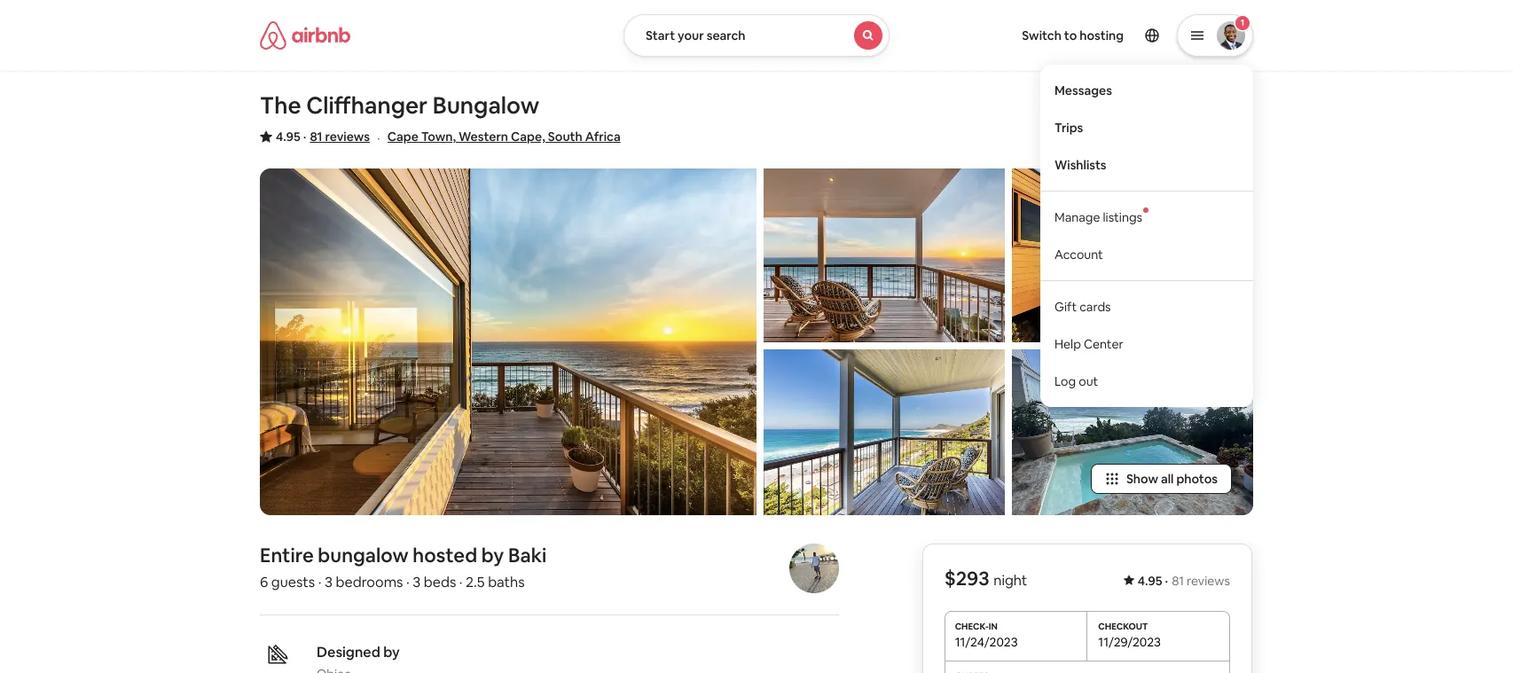 Task type: vqa. For each thing, say whether or not it's contained in the screenshot.
4.7
no



Task type: describe. For each thing, give the bounding box(es) containing it.
the facade of the house and sunset image
[[1012, 169, 1254, 342]]

gift
[[1055, 299, 1077, 315]]

save
[[1226, 130, 1254, 146]]

show all photos button
[[1091, 464, 1232, 495]]

11/29/2023
[[1099, 635, 1161, 651]]

to
[[1065, 28, 1077, 43]]

0 horizontal spatial 4.95
[[276, 129, 301, 145]]

$293 night
[[945, 566, 1028, 591]]

manage listings link
[[1041, 198, 1254, 236]]

search
[[707, 28, 746, 43]]

trips link
[[1041, 109, 1254, 146]]

1 button
[[1177, 14, 1254, 57]]

2.5
[[466, 574, 485, 592]]

the
[[260, 91, 301, 121]]

help
[[1055, 336, 1081, 352]]

11/24/2023
[[955, 635, 1018, 651]]

log
[[1055, 373, 1076, 389]]

switch
[[1022, 28, 1062, 43]]

account
[[1055, 246, 1104, 262]]

switch to hosting link
[[1012, 17, 1135, 54]]

has notifications image
[[1144, 207, 1149, 213]]

2 3 from the left
[[413, 574, 421, 592]]

cape
[[388, 129, 419, 145]]

bedrooms
[[336, 574, 403, 592]]

sunset at the cliffhanger!! image
[[764, 169, 1005, 342]]

81 reviews button
[[310, 128, 370, 146]]

hosted
[[413, 543, 477, 568]]

0 vertical spatial 4.95 · 81 reviews
[[276, 129, 370, 145]]

show
[[1127, 471, 1159, 487]]

start your search
[[646, 28, 746, 43]]

1 vertical spatial reviews
[[1187, 574, 1231, 590]]

all
[[1161, 471, 1174, 487]]

wishlists
[[1055, 157, 1107, 173]]

night
[[994, 572, 1028, 590]]

messages link
[[1041, 72, 1254, 109]]

south
[[548, 129, 583, 145]]

bungalow
[[433, 91, 540, 121]]

hosting
[[1080, 28, 1124, 43]]

Start your search search field
[[624, 14, 890, 57]]

photos
[[1177, 471, 1218, 487]]

1 vertical spatial 81
[[1172, 574, 1185, 590]]

africa
[[585, 129, 621, 145]]

1 3 from the left
[[325, 574, 333, 592]]

cliffhanger
[[306, 91, 428, 121]]

the cliffhanger bungalow
[[260, 91, 540, 121]]

switch to hosting
[[1022, 28, 1124, 43]]



Task type: locate. For each thing, give the bounding box(es) containing it.
out
[[1079, 373, 1099, 389]]

6
[[260, 574, 268, 592]]

4.95 · 81 reviews down the
[[276, 129, 370, 145]]

start
[[646, 28, 675, 43]]

4.95 · 81 reviews up 11/29/2023
[[1138, 574, 1231, 590]]

1 vertical spatial 4.95 · 81 reviews
[[1138, 574, 1231, 590]]

4.95 up 11/29/2023
[[1138, 574, 1163, 590]]

heated pool with ocean views image
[[1012, 349, 1254, 516]]

1
[[1241, 17, 1245, 28]]

town,
[[421, 129, 456, 145]]

show all photos
[[1127, 471, 1218, 487]]

bungalow
[[318, 543, 409, 568]]

· cape town, western cape, south africa
[[377, 129, 621, 147]]

gift cards link
[[1041, 288, 1254, 325]]

0 vertical spatial 4.95
[[276, 129, 301, 145]]

log out
[[1055, 373, 1099, 389]]

3 right the guests at left bottom
[[325, 574, 333, 592]]

your
[[678, 28, 704, 43]]

1 horizontal spatial 4.95
[[1138, 574, 1163, 590]]

0 horizontal spatial 3
[[325, 574, 333, 592]]

3 left beds
[[413, 574, 421, 592]]

·
[[303, 129, 306, 145], [377, 129, 380, 147], [318, 574, 322, 592], [406, 574, 410, 592], [459, 574, 463, 592], [1165, 574, 1169, 590]]

help center
[[1055, 336, 1124, 352]]

0 horizontal spatial reviews
[[325, 129, 370, 145]]

3
[[325, 574, 333, 592], [413, 574, 421, 592]]

1 vertical spatial 4.95
[[1138, 574, 1163, 590]]

gift cards
[[1055, 299, 1111, 315]]

$293
[[945, 566, 990, 591]]

cards
[[1080, 299, 1111, 315]]

log out button
[[1041, 363, 1254, 400]]

messages
[[1055, 82, 1113, 98]]

reviews
[[325, 129, 370, 145], [1187, 574, 1231, 590]]

4.95
[[276, 129, 301, 145], [1138, 574, 1163, 590]]

entire
[[260, 543, 314, 568]]

0 horizontal spatial 81
[[310, 129, 323, 145]]

beds
[[424, 574, 456, 592]]

listings
[[1103, 209, 1143, 225]]

by baki
[[482, 543, 547, 568]]

baths
[[488, 574, 525, 592]]

cape town, western cape, south africa button
[[388, 126, 621, 147]]

4.95 · 81 reviews
[[276, 129, 370, 145], [1138, 574, 1231, 590]]

1 horizontal spatial 81
[[1172, 574, 1185, 590]]

0 vertical spatial reviews
[[325, 129, 370, 145]]

0 vertical spatial 81
[[310, 129, 323, 145]]

0 horizontal spatial 4.95 · 81 reviews
[[276, 129, 370, 145]]

trips
[[1055, 119, 1084, 135]]

designed by
[[317, 644, 400, 662]]

help center link
[[1041, 325, 1254, 363]]

start your search button
[[624, 14, 890, 57]]

save button
[[1198, 122, 1261, 153]]

manage listings
[[1055, 209, 1143, 225]]

facade of the house -lower terrace image
[[260, 169, 757, 516]]

profile element
[[911, 0, 1254, 407]]

1 horizontal spatial reviews
[[1187, 574, 1231, 590]]

guests
[[271, 574, 315, 592]]

designed
[[317, 644, 380, 662]]

1 horizontal spatial 3
[[413, 574, 421, 592]]

western
[[459, 129, 508, 145]]

manage
[[1055, 209, 1101, 225]]

learn more about the host, baki. image
[[790, 544, 840, 594], [790, 544, 840, 594]]

cape,
[[511, 129, 545, 145]]

center
[[1084, 336, 1124, 352]]

entire bungalow hosted by baki 6 guests · 3 bedrooms · 3 beds · 2.5 baths
[[260, 543, 547, 592]]

account link
[[1041, 236, 1254, 273]]

wishlists link
[[1041, 146, 1254, 183]]

by
[[383, 644, 400, 662]]

1 horizontal spatial 4.95 · 81 reviews
[[1138, 574, 1231, 590]]

4.95 down the
[[276, 129, 301, 145]]

81
[[310, 129, 323, 145], [1172, 574, 1185, 590]]

the cliffhanger bungalow image 3 image
[[764, 349, 1005, 516]]



